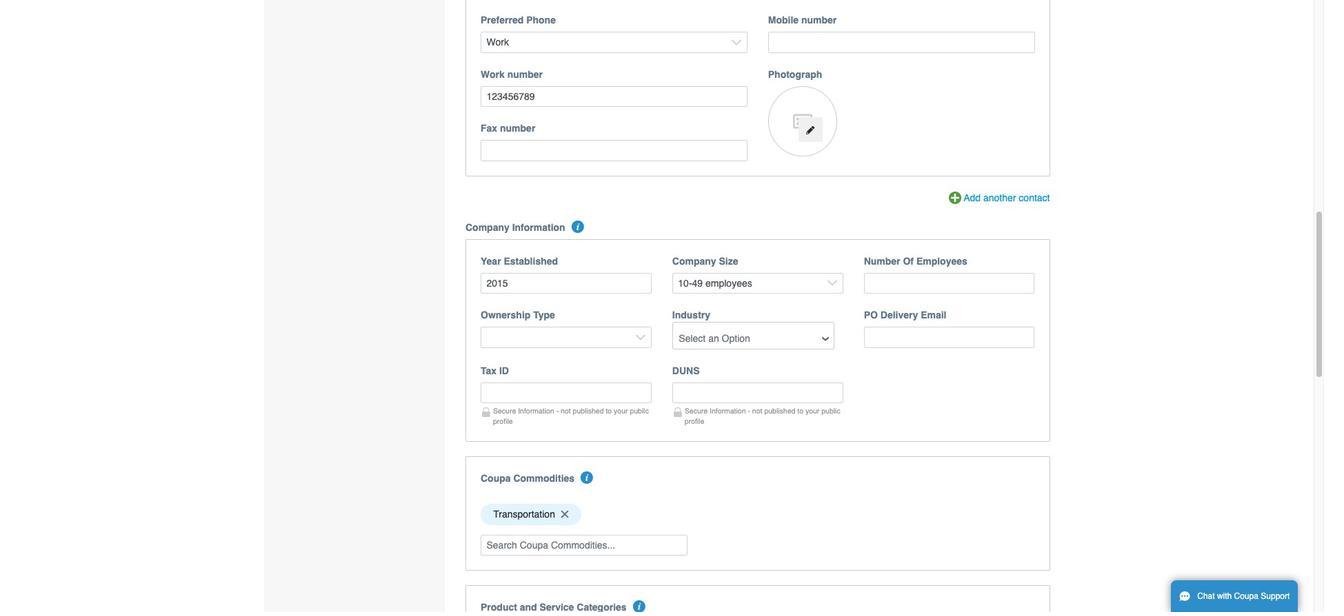 Task type: locate. For each thing, give the bounding box(es) containing it.
secure down duns
[[685, 407, 708, 415]]

1 horizontal spatial to
[[797, 407, 803, 415]]

secure information - not published to your public profile down duns text box
[[685, 407, 840, 425]]

not
[[561, 407, 571, 415], [752, 407, 762, 415]]

1 not from the left
[[561, 407, 571, 415]]

1 horizontal spatial secure
[[685, 407, 708, 415]]

2 published from the left
[[764, 407, 795, 415]]

0 vertical spatial company
[[465, 222, 509, 233]]

to down duns text box
[[797, 407, 803, 415]]

0 horizontal spatial company
[[465, 222, 509, 233]]

work number
[[481, 69, 543, 80]]

1 your from the left
[[614, 407, 628, 415]]

add
[[964, 192, 981, 203]]

company left size at the top right of page
[[672, 256, 716, 267]]

secure for duns
[[685, 407, 708, 415]]

1 horizontal spatial -
[[748, 407, 750, 415]]

Industry text field
[[674, 328, 833, 349]]

work
[[481, 69, 505, 80]]

add another contact
[[964, 192, 1050, 203]]

0 vertical spatial number
[[801, 15, 837, 26]]

information
[[512, 222, 565, 233], [518, 407, 554, 415], [710, 407, 746, 415]]

2 vertical spatial number
[[500, 123, 535, 134]]

secure
[[493, 407, 516, 415], [685, 407, 708, 415]]

your for tax id
[[614, 407, 628, 415]]

published
[[573, 407, 604, 415], [764, 407, 795, 415]]

0 horizontal spatial not
[[561, 407, 571, 415]]

transportation
[[493, 509, 555, 520]]

1 vertical spatial number
[[507, 69, 543, 80]]

2 your from the left
[[805, 407, 820, 415]]

-
[[556, 407, 559, 415], [748, 407, 750, 415]]

public for tax id
[[630, 407, 649, 415]]

1 public from the left
[[630, 407, 649, 415]]

secure information - not published to your public profile down tax id text field
[[493, 407, 649, 425]]

number
[[801, 15, 837, 26], [507, 69, 543, 80], [500, 123, 535, 134]]

coupa up transportation
[[481, 473, 511, 484]]

coupa commodities
[[481, 473, 575, 484]]

information down duns text box
[[710, 407, 746, 415]]

1 vertical spatial additional information image
[[581, 472, 593, 484]]

company
[[465, 222, 509, 233], [672, 256, 716, 267]]

1 secure information - not published to your public profile from the left
[[493, 407, 649, 425]]

profile
[[493, 417, 513, 425], [685, 417, 704, 425]]

number for work number
[[507, 69, 543, 80]]

photograph
[[768, 69, 822, 80]]

secure information - not published to your public profile
[[493, 407, 649, 425], [685, 407, 840, 425]]

published for duns
[[764, 407, 795, 415]]

0 horizontal spatial secure
[[493, 407, 516, 415]]

information down tax id text field
[[518, 407, 554, 415]]

secure down 'id' on the bottom
[[493, 407, 516, 415]]

not for duns
[[752, 407, 762, 415]]

established
[[504, 256, 558, 267]]

not down tax id text field
[[561, 407, 571, 415]]

preferred phone
[[481, 15, 556, 26]]

2 profile from the left
[[685, 417, 704, 425]]

your down duns text box
[[805, 407, 820, 415]]

additional information image
[[572, 221, 584, 233], [581, 472, 593, 484]]

- down duns text box
[[748, 407, 750, 415]]

1 secure from the left
[[493, 407, 516, 415]]

coupa
[[481, 473, 511, 484], [1234, 592, 1259, 601]]

profile down duns
[[685, 417, 704, 425]]

coupa inside 'button'
[[1234, 592, 1259, 601]]

1 horizontal spatial company
[[672, 256, 716, 267]]

1 horizontal spatial your
[[805, 407, 820, 415]]

company up the year on the left
[[465, 222, 509, 233]]

1 published from the left
[[573, 407, 604, 415]]

fax number
[[481, 123, 535, 134]]

profile down 'id' on the bottom
[[493, 417, 513, 425]]

your
[[614, 407, 628, 415], [805, 407, 820, 415]]

1 horizontal spatial published
[[764, 407, 795, 415]]

- for tax id
[[556, 407, 559, 415]]

1 vertical spatial company
[[672, 256, 716, 267]]

- down tax id text field
[[556, 407, 559, 415]]

to
[[606, 407, 612, 415], [797, 407, 803, 415]]

2 secure information - not published to your public profile from the left
[[685, 407, 840, 425]]

ownership
[[481, 310, 531, 321]]

secure information - not published to your public profile for duns
[[685, 407, 840, 425]]

number right the mobile
[[801, 15, 837, 26]]

0 horizontal spatial profile
[[493, 417, 513, 425]]

0 horizontal spatial secure information - not published to your public profile
[[493, 407, 649, 425]]

public for duns
[[822, 407, 840, 415]]

company for company information
[[465, 222, 509, 233]]

1 to from the left
[[606, 407, 612, 415]]

2 to from the left
[[797, 407, 803, 415]]

0 horizontal spatial -
[[556, 407, 559, 415]]

contact
[[1019, 192, 1050, 203]]

phone
[[526, 15, 556, 26]]

0 vertical spatial additional information image
[[572, 221, 584, 233]]

another
[[983, 192, 1016, 203]]

2 secure from the left
[[685, 407, 708, 415]]

year established
[[481, 256, 558, 267]]

0 horizontal spatial public
[[630, 407, 649, 415]]

1 - from the left
[[556, 407, 559, 415]]

0 horizontal spatial your
[[614, 407, 628, 415]]

2 not from the left
[[752, 407, 762, 415]]

published down duns text box
[[764, 407, 795, 415]]

0 horizontal spatial coupa
[[481, 473, 511, 484]]

number right work
[[507, 69, 543, 80]]

Number Of Employees text field
[[864, 273, 1035, 294]]

additional information image up year established text box
[[572, 221, 584, 233]]

1 horizontal spatial public
[[822, 407, 840, 415]]

not down duns text box
[[752, 407, 762, 415]]

additional information image right commodities
[[581, 472, 593, 484]]

ownership type
[[481, 310, 555, 321]]

PO Delivery Email text field
[[864, 327, 1035, 348]]

2 - from the left
[[748, 407, 750, 415]]

additional information image for company information
[[572, 221, 584, 233]]

po delivery email
[[864, 310, 946, 321]]

published down tax id text field
[[573, 407, 604, 415]]

0 horizontal spatial published
[[573, 407, 604, 415]]

your down tax id text field
[[614, 407, 628, 415]]

1 vertical spatial coupa
[[1234, 592, 1259, 601]]

coupa right with
[[1234, 592, 1259, 601]]

number right fax
[[500, 123, 535, 134]]

1 horizontal spatial not
[[752, 407, 762, 415]]

duns
[[672, 365, 700, 376]]

mobile number
[[768, 15, 837, 26]]

year
[[481, 256, 501, 267]]

1 profile from the left
[[493, 417, 513, 425]]

to down tax id text field
[[606, 407, 612, 415]]

1 horizontal spatial profile
[[685, 417, 704, 425]]

1 horizontal spatial coupa
[[1234, 592, 1259, 601]]

delivery
[[880, 310, 918, 321]]

information for duns
[[710, 407, 746, 415]]

0 vertical spatial coupa
[[481, 473, 511, 484]]

2 public from the left
[[822, 407, 840, 415]]

0 horizontal spatial to
[[606, 407, 612, 415]]

1 horizontal spatial secure information - not published to your public profile
[[685, 407, 840, 425]]

public
[[630, 407, 649, 415], [822, 407, 840, 415]]

with
[[1217, 592, 1232, 601]]

size
[[719, 256, 738, 267]]

id
[[499, 365, 509, 376]]



Task type: describe. For each thing, give the bounding box(es) containing it.
photograph image
[[768, 86, 837, 157]]

your for duns
[[805, 407, 820, 415]]

additional information image
[[633, 601, 645, 612]]

Mobile number text field
[[768, 32, 1035, 53]]

chat
[[1197, 592, 1215, 601]]

add another contact button
[[949, 191, 1050, 206]]

po
[[864, 310, 878, 321]]

company for company size
[[672, 256, 716, 267]]

profile for duns
[[685, 417, 704, 425]]

transportation option
[[481, 504, 581, 525]]

Tax ID text field
[[481, 383, 652, 404]]

number for fax number
[[500, 123, 535, 134]]

mobile
[[768, 15, 799, 26]]

change image image
[[806, 125, 815, 135]]

chat with coupa support button
[[1171, 581, 1298, 612]]

preferred
[[481, 15, 524, 26]]

company size
[[672, 256, 738, 267]]

chat with coupa support
[[1197, 592, 1290, 601]]

support
[[1261, 592, 1290, 601]]

Year Established text field
[[481, 273, 652, 294]]

number for mobile number
[[801, 15, 837, 26]]

secure information - not published to your public profile for tax id
[[493, 407, 649, 425]]

published for tax id
[[573, 407, 604, 415]]

- for duns
[[748, 407, 750, 415]]

of
[[903, 256, 914, 267]]

profile for tax id
[[493, 417, 513, 425]]

Search Coupa Commodities... field
[[481, 535, 688, 556]]

number
[[864, 256, 900, 267]]

secure for tax id
[[493, 407, 516, 415]]

not for tax id
[[561, 407, 571, 415]]

information for tax id
[[518, 407, 554, 415]]

email
[[921, 310, 946, 321]]

commodities
[[513, 473, 575, 484]]

industry
[[672, 310, 710, 321]]

selected list box
[[476, 501, 1040, 529]]

fax
[[481, 123, 497, 134]]

type
[[533, 310, 555, 321]]

additional information image for coupa commodities
[[581, 472, 593, 484]]

DUNS text field
[[672, 383, 843, 404]]

Work number text field
[[481, 86, 747, 107]]

tax
[[481, 365, 497, 376]]

company information
[[465, 222, 565, 233]]

number of employees
[[864, 256, 967, 267]]

to for duns
[[797, 407, 803, 415]]

employees
[[916, 256, 967, 267]]

to for tax id
[[606, 407, 612, 415]]

Fax number text field
[[481, 140, 747, 161]]

information up established
[[512, 222, 565, 233]]

tax id
[[481, 365, 509, 376]]



Task type: vqa. For each thing, say whether or not it's contained in the screenshot.
A
no



